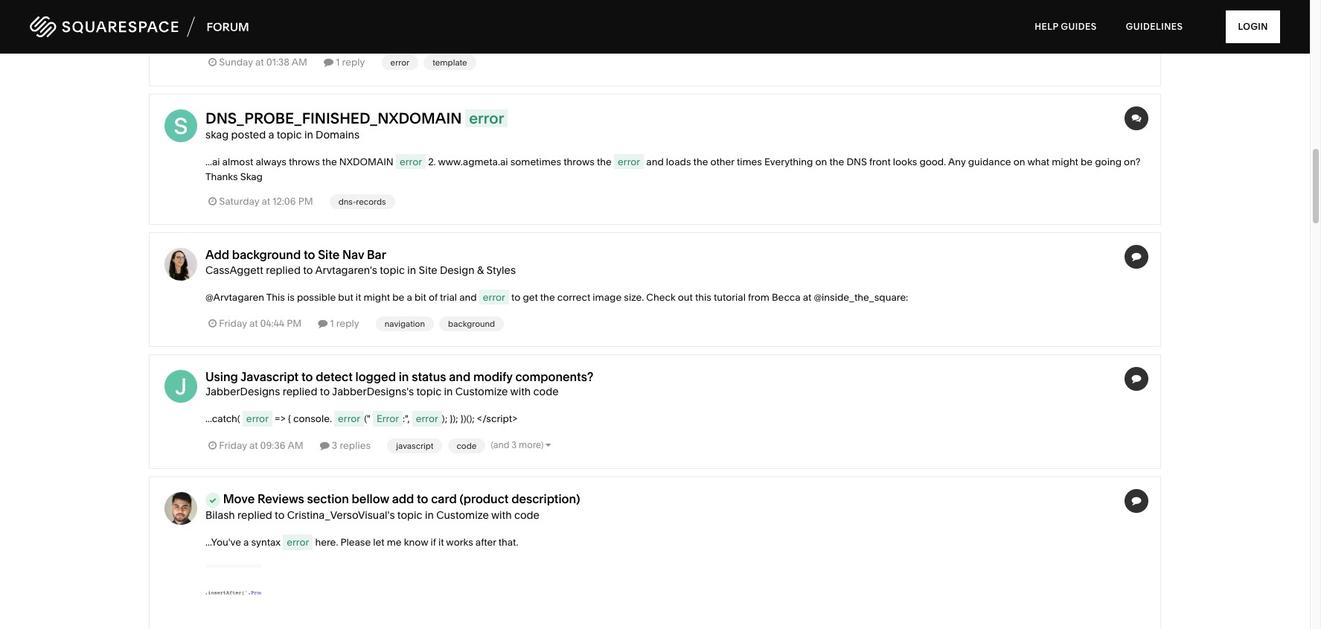 Task type: describe. For each thing, give the bounding box(es) containing it.
domains link
[[316, 128, 360, 141]]

get
[[523, 291, 538, 303]]

might inside and loads the other times      everything on the dns front looks good. any guidance on what might be going on? thanks      skag
[[1052, 155, 1079, 167]]

saturday at 12:06  pm link
[[209, 195, 313, 207]]

at left 01:38
[[255, 56, 264, 68]]

topic inside dns_probe_finished_nxdomain error skag posted a topic in domains
[[277, 128, 302, 141]]

friday for using
[[219, 439, 247, 451]]

comment image for cristina_versovisual
[[1132, 496, 1142, 506]]

the left site
[[904, 16, 919, 28]]

javascript
[[396, 441, 434, 451]]

earth
[[609, 16, 633, 28]]

this.
[[715, 16, 733, 28]]

another
[[760, 16, 796, 28]]

at for add background to site nav bar
[[249, 317, 258, 329]]

guidelines link
[[1113, 7, 1197, 46]]

in down status
[[444, 385, 453, 399]]

's inside using javascript to detect logged in status and modify components? jabberdesigns replied to jabberdesigns 's topic in customize with code
[[407, 385, 414, 399]]

error down styles
[[483, 291, 506, 303]]

error left "here."
[[287, 536, 309, 548]]

in left status
[[399, 369, 409, 384]]

topic inside using javascript to detect logged in status and modify components? jabberdesigns replied to jabberdesigns 's topic in customize with code
[[417, 385, 442, 399]]

...the error
[[206, 16, 257, 28]]

1 jabberdesigns link from the left
[[206, 385, 280, 399]]

nav
[[343, 247, 364, 262]]

...catch( error => {             console. error (" error :", error );         }); })(); </script>
[[206, 413, 518, 425]]

on inside 'message doesn't appear in my web searches – making me think nobody on earth has come across this. tried another browser. tried deleting the site and opening a new one with the same template. same thing.              any ideas?'
[[595, 16, 606, 28]]

customize with code link for cristina_versovisual
[[436, 509, 540, 522]]

arvtagaren
[[315, 263, 370, 277]]

bellow
[[352, 492, 389, 506]]

and inside 'message doesn't appear in my web searches – making me think nobody on earth has come across this. tried another browser. tried deleting the site and opening a new one with the same template. same thing.              any ideas?'
[[940, 16, 958, 28]]

0 horizontal spatial it
[[356, 291, 361, 303]]

dns-records
[[339, 197, 386, 207]]

error left 2.
[[400, 155, 422, 167]]

that.
[[499, 536, 519, 548]]

replied inside add background to site nav bar cassaggett replied to arvtagaren 's topic in site design & styles
[[266, 263, 301, 277]]

bit
[[415, 291, 427, 303]]

bilash image
[[165, 492, 197, 525]]

to down reviews
[[275, 509, 285, 522]]

code link
[[448, 438, 486, 453]]

here.
[[315, 536, 338, 548]]

error left );
[[416, 413, 438, 425]]

using javascript to detect logged in status and modify components? jabberdesigns replied to jabberdesigns 's topic in customize with code
[[206, 369, 594, 399]]

with inside using javascript to detect logged in status and modify components? jabberdesigns replied to jabberdesigns 's topic in customize with code
[[511, 385, 531, 399]]

cassaggett image
[[165, 248, 197, 281]]

friday at 04:44  pm link
[[209, 317, 302, 329]]

am for sunday at 01:38  am
[[292, 56, 308, 68]]

error
[[377, 413, 399, 425]]

error down my
[[391, 58, 410, 68]]

friday at 09:36  am
[[219, 439, 304, 451]]

going
[[1096, 155, 1122, 167]]

please
[[341, 536, 371, 548]]

of
[[429, 291, 438, 303]]

add
[[392, 492, 414, 506]]

this
[[266, 291, 285, 303]]

let
[[373, 536, 385, 548]]

replies
[[340, 439, 371, 451]]

web
[[405, 16, 425, 28]]

});
[[450, 413, 458, 425]]

in inside dns_probe_finished_nxdomain error skag posted a topic in domains
[[304, 128, 313, 141]]

the left dns
[[830, 155, 845, 167]]

1 reply for sunday at 01:38  am
[[334, 56, 365, 68]]

squarespace forum image
[[30, 14, 249, 40]]

guidelines
[[1127, 21, 1184, 32]]

section
[[307, 492, 349, 506]]

bilash
[[206, 509, 235, 522]]

to down add background to site nav bar link
[[303, 263, 313, 277]]

1 for friday at 04:44  pm
[[330, 317, 334, 329]]

1 vertical spatial it
[[439, 536, 444, 548]]

check
[[647, 291, 676, 303]]

almost
[[222, 155, 253, 167]]

customize inside using javascript to detect logged in status and modify components? jabberdesigns replied to jabberdesigns 's topic in customize with code
[[456, 385, 508, 399]]

skag
[[206, 128, 229, 141]]

me inside 'message doesn't appear in my web searches – making me think nobody on earth has come across this. tried another browser. tried deleting the site and opening a new one with the same template. same thing.              any ideas?'
[[515, 16, 530, 28]]

size.
[[624, 291, 644, 303]]

tutorial
[[714, 291, 746, 303]]

times
[[737, 155, 763, 167]]

doesn't
[[308, 16, 341, 28]]

's inside add background to site nav bar cassaggett replied to arvtagaren 's topic in site design & styles
[[370, 263, 377, 277]]

=>
[[275, 413, 286, 425]]

using javascript to detect logged in status and modify components? link
[[206, 369, 594, 384]]

...catch(
[[206, 413, 240, 425]]

at right becca
[[803, 291, 812, 303]]

site design & styles link
[[419, 263, 516, 277]]

error left loads
[[618, 155, 641, 167]]

status
[[412, 369, 446, 384]]

at for using javascript to detect logged in status and modify components?
[[249, 439, 258, 451]]

1 reply link for sunday at 01:38  am
[[324, 56, 365, 68]]

comments image
[[1132, 113, 1142, 122]]

the left the other
[[694, 155, 708, 167]]

same
[[251, 32, 277, 44]]

new
[[1008, 16, 1027, 28]]

clock o image inside the sunday at 01:38  am link
[[209, 57, 217, 67]]

friday for add
[[219, 317, 247, 329]]

other
[[711, 155, 735, 167]]

comment image for bar
[[318, 319, 328, 328]]

styles
[[487, 263, 516, 277]]

has
[[635, 16, 651, 28]]

to up possible
[[304, 247, 315, 262]]

records
[[356, 197, 386, 207]]

2 jabberdesigns from the left
[[332, 385, 407, 399]]

in down card
[[425, 509, 434, 522]]

2 vertical spatial with
[[491, 509, 512, 522]]

if
[[431, 536, 436, 548]]

add background to site nav bar link
[[206, 247, 386, 262]]

...ai
[[206, 155, 220, 167]]

1 vertical spatial customize
[[436, 509, 489, 522]]

jabberdesigns image
[[165, 370, 197, 403]]

1 horizontal spatial 's
[[388, 509, 395, 522]]

one
[[1030, 16, 1047, 28]]

to left detect
[[302, 369, 313, 384]]

1 throws from the left
[[289, 155, 320, 167]]

1 jabberdesigns from the left
[[206, 385, 280, 399]]

guidance
[[969, 155, 1012, 167]]

...you've a syntax error here. please let me know if it works after that.
[[206, 536, 519, 548]]

card
[[431, 492, 457, 506]]

in inside add background to site nav bar cassaggett replied to arvtagaren 's topic in site design & styles
[[408, 263, 416, 277]]

0 horizontal spatial site
[[318, 247, 340, 262]]

customize with code link for jabberdesigns
[[456, 385, 559, 399]]

navigation link
[[376, 316, 434, 331]]

message doesn't appear in my web searches – making me think nobody on earth has come across this. tried another browser. tried deleting the site and opening a new one with the same template. same thing.              any ideas?
[[206, 16, 1113, 44]]

pm for add
[[287, 317, 302, 329]]

reviews
[[258, 492, 304, 506]]

@arvtagaren
[[206, 291, 264, 303]]

bilash link
[[206, 509, 235, 522]]

&
[[477, 263, 484, 277]]

sometimes
[[511, 155, 562, 167]]

1 vertical spatial be
[[393, 291, 405, 303]]

1 vertical spatial me
[[387, 536, 402, 548]]

a inside dns_probe_finished_nxdomain error skag posted a topic in domains
[[268, 128, 274, 141]]

with inside 'message doesn't appear in my web searches – making me think nobody on earth has come across this. tried another browser. tried deleting the site and opening a new one with the same template. same thing.              any ideas?'
[[1049, 16, 1069, 28]]

saturday at 12:06  pm
[[219, 195, 313, 207]]

everything
[[765, 155, 813, 167]]

1 vertical spatial code
[[457, 441, 477, 451]]

bar
[[367, 247, 386, 262]]

error up same
[[235, 16, 257, 28]]

dns-
[[339, 197, 356, 207]]

background link
[[439, 316, 504, 331]]

</script>
[[477, 413, 518, 425]]

after
[[476, 536, 496, 548]]

code inside using javascript to detect logged in status and modify components? jabberdesigns replied to jabberdesigns 's topic in customize with code
[[534, 385, 559, 399]]

think
[[533, 16, 555, 28]]

1 horizontal spatial site
[[419, 263, 438, 277]]

dns_probe_finished_nxdomain error skag posted a topic in domains
[[206, 109, 504, 141]]

topic inside add background to site nav bar cassaggett replied to arvtagaren 's topic in site design & styles
[[380, 263, 405, 277]]



Task type: locate. For each thing, give the bounding box(es) containing it.
0 vertical spatial be
[[1081, 155, 1093, 167]]

reply for friday at 04:44  pm
[[336, 317, 359, 329]]

nobody
[[557, 16, 592, 28]]

:",
[[403, 413, 410, 425]]

0 vertical spatial comment image
[[324, 57, 334, 67]]

0 vertical spatial replied
[[266, 263, 301, 277]]

2 vertical spatial comment image
[[1132, 496, 1142, 506]]

1 clock o image from the top
[[209, 57, 217, 67]]

background inside add background to site nav bar cassaggett replied to arvtagaren 's topic in site design & styles
[[232, 247, 301, 262]]

the right get
[[540, 291, 555, 303]]

3 replies
[[330, 439, 371, 451]]

clock o image down @arvtagaren on the top
[[209, 319, 217, 328]]

on left what
[[1014, 155, 1026, 167]]

clock o image
[[209, 197, 217, 206]]

it right if
[[439, 536, 444, 548]]

code down components?
[[534, 385, 559, 399]]

guides
[[1062, 21, 1097, 32]]

0 horizontal spatial on
[[595, 16, 606, 28]]

any down doesn't at the left of page
[[307, 32, 325, 44]]

thing.
[[280, 32, 305, 44]]

a left new on the top of page
[[1000, 16, 1006, 28]]

2.
[[428, 155, 436, 167]]

pm
[[298, 195, 313, 207], [287, 317, 302, 329]]

making
[[479, 16, 513, 28]]

in up bit
[[408, 263, 416, 277]]

tried right this.
[[735, 16, 758, 28]]

0 horizontal spatial 1
[[330, 317, 334, 329]]

1 3 from the left
[[332, 439, 338, 451]]

replied up the {
[[283, 385, 318, 399]]

and right site
[[940, 16, 958, 28]]

me right the let
[[387, 536, 402, 548]]

1 vertical spatial customize with code link
[[436, 509, 540, 522]]

at left 12:06
[[262, 195, 270, 207]]

at
[[255, 56, 264, 68], [262, 195, 270, 207], [803, 291, 812, 303], [249, 317, 258, 329], [249, 439, 258, 451]]

clock o image left the sunday
[[209, 57, 217, 67]]

0 vertical spatial me
[[515, 16, 530, 28]]

to inside move reviews section bellow add to card (product description) link
[[417, 492, 429, 506]]

add background to site nav bar cassaggett replied to arvtagaren 's topic in site design & styles
[[206, 247, 516, 277]]

2 clock o image from the top
[[209, 319, 217, 328]]

skag link
[[206, 128, 229, 141]]

1 horizontal spatial background
[[448, 319, 495, 329]]

2 3 from the left
[[512, 439, 517, 450]]

0 vertical spatial customize with code link
[[456, 385, 559, 399]]

modify
[[474, 369, 513, 384]]

0 horizontal spatial 3
[[332, 439, 338, 451]]

0 vertical spatial reply
[[342, 56, 365, 68]]

(and
[[491, 439, 510, 450]]

caret down image
[[546, 441, 551, 450]]

dns
[[847, 155, 867, 167]]

customize
[[456, 385, 508, 399], [436, 509, 489, 522]]

's down using javascript to detect logged in status and modify components? link at the left of the page
[[407, 385, 414, 399]]

0 horizontal spatial be
[[393, 291, 405, 303]]

opening
[[960, 16, 998, 28]]

1 horizontal spatial jabberdesigns link
[[332, 385, 407, 399]]

check image
[[209, 497, 217, 504]]

1 reply down but
[[328, 317, 359, 329]]

customize down card
[[436, 509, 489, 522]]

to left get
[[512, 291, 521, 303]]

on right everything
[[816, 155, 828, 167]]

04:44
[[260, 317, 285, 329]]

0 vertical spatial site
[[318, 247, 340, 262]]

...the
[[206, 16, 229, 28]]

01:38
[[266, 56, 290, 68]]

0 horizontal spatial throws
[[289, 155, 320, 167]]

1 horizontal spatial 1
[[336, 56, 340, 68]]

1 vertical spatial replied
[[283, 385, 318, 399]]

error inside dns_probe_finished_nxdomain error skag posted a topic in domains
[[469, 109, 504, 127]]

arvtagaren link
[[315, 263, 370, 277]]

help
[[1035, 21, 1059, 32]]

1 horizontal spatial 3
[[512, 439, 517, 450]]

2 vertical spatial code
[[514, 509, 540, 522]]

and right status
[[449, 369, 471, 384]]

replied
[[266, 263, 301, 277], [283, 385, 318, 399], [238, 509, 272, 522]]

1 friday from the top
[[219, 317, 247, 329]]

a inside 'message doesn't appear in my web searches – making me think nobody on earth has come across this. tried another browser. tried deleting the site and opening a new one with the same template. same thing.              any ideas?'
[[1000, 16, 1006, 28]]

and inside and loads the other times      everything on the dns front looks good. any guidance on what might be going on? thanks      skag
[[647, 155, 664, 167]]

topic up always
[[277, 128, 302, 141]]

1 reply link
[[324, 56, 365, 68], [318, 317, 359, 329]]

clock o image for using
[[209, 441, 217, 450]]

site up arvtagaren
[[318, 247, 340, 262]]

skag image
[[165, 109, 197, 142]]

the
[[904, 16, 919, 28], [1071, 16, 1086, 28], [322, 155, 337, 167], [597, 155, 612, 167], [694, 155, 708, 167], [830, 155, 845, 167], [540, 291, 555, 303]]

2 friday from the top
[[219, 439, 247, 451]]

friday at 09:36  am link
[[209, 439, 304, 451]]

a left bit
[[407, 291, 412, 303]]

0 vertical spatial clock o image
[[209, 57, 217, 67]]

(product
[[460, 492, 509, 506]]

possible
[[297, 291, 336, 303]]

topic down add
[[398, 509, 423, 522]]

the left same on the right of the page
[[1071, 16, 1086, 28]]

0 horizontal spatial tried
[[735, 16, 758, 28]]

1 reply link down but
[[318, 317, 359, 329]]

error
[[235, 16, 257, 28], [391, 58, 410, 68], [469, 109, 504, 127], [400, 155, 422, 167], [618, 155, 641, 167], [483, 291, 506, 303], [246, 413, 269, 425], [338, 413, 361, 425], [416, 413, 438, 425], [287, 536, 309, 548]]

customize down modify
[[456, 385, 508, 399]]

1 horizontal spatial might
[[1052, 155, 1079, 167]]

0 vertical spatial am
[[292, 56, 308, 68]]

replied inside using javascript to detect logged in status and modify components? jabberdesigns replied to jabberdesigns 's topic in customize with code
[[283, 385, 318, 399]]

be left going
[[1081, 155, 1093, 167]]

reply for sunday at 01:38  am
[[342, 56, 365, 68]]

1 reply
[[334, 56, 365, 68], [328, 317, 359, 329]]

at left 04:44
[[249, 317, 258, 329]]

clock o image inside friday at 09:36  am "link"
[[209, 441, 217, 450]]

help guides link
[[1022, 7, 1111, 46]]

any right good.
[[949, 155, 966, 167]]

skag
[[240, 171, 263, 183]]

clock o image for add
[[209, 319, 217, 328]]

0 vertical spatial any
[[307, 32, 325, 44]]

customize with code link down (product on the bottom left
[[436, 509, 540, 522]]

2 vertical spatial replied
[[238, 509, 272, 522]]

...ai almost always throws the nxdomain error 2. www.agmeta.ai sometimes throws the error
[[206, 155, 641, 167]]

site
[[922, 16, 938, 28]]

2 horizontal spatial 's
[[407, 385, 414, 399]]

sunday at 01:38  am link
[[209, 56, 308, 68]]

jabberdesigns down logged
[[332, 385, 407, 399]]

ideas?
[[327, 32, 357, 44]]

correct
[[558, 291, 591, 303]]

error left =>
[[246, 413, 269, 425]]

topic down status
[[417, 385, 442, 399]]

syntax
[[251, 536, 281, 548]]

on left earth
[[595, 16, 606, 28]]

3 left 'replies'
[[332, 439, 338, 451]]

1 tried from the left
[[735, 16, 758, 28]]

0 vertical spatial with
[[1049, 16, 1069, 28]]

code down '})();'
[[457, 441, 477, 451]]

pm right 04:44
[[287, 317, 302, 329]]

background down the trial
[[448, 319, 495, 329]]

cassaggett
[[206, 263, 263, 277]]

reply down but
[[336, 317, 359, 329]]

1 horizontal spatial it
[[439, 536, 444, 548]]

logged
[[356, 369, 396, 384]]

and inside using javascript to detect logged in status and modify components? jabberdesigns replied to jabberdesigns 's topic in customize with code
[[449, 369, 471, 384]]

clock o image inside friday at 04:44  pm link
[[209, 319, 217, 328]]

0 vertical spatial customize
[[456, 385, 508, 399]]

0 vertical spatial background
[[232, 247, 301, 262]]

navigation
[[385, 319, 425, 329]]

and left loads
[[647, 155, 664, 167]]

in inside 'message doesn't appear in my web searches – making me think nobody on earth has come across this. tried another browser. tried deleting the site and opening a new one with the same template. same thing.              any ideas?'
[[379, 16, 387, 28]]

replied down add background to site nav bar link
[[266, 263, 301, 277]]

1 reply link down ideas?
[[324, 56, 365, 68]]

the down domains link
[[322, 155, 337, 167]]

comment image
[[1132, 252, 1142, 262], [318, 319, 328, 328], [320, 441, 330, 450]]

1 vertical spatial pm
[[287, 317, 302, 329]]

with down modify
[[511, 385, 531, 399]]

login
[[1239, 21, 1269, 32]]

might right but
[[364, 291, 390, 303]]

1 vertical spatial any
[[949, 155, 966, 167]]

friday at 04:44  pm
[[219, 317, 302, 329]]

comment image for in
[[320, 441, 330, 450]]

dns-records link
[[330, 194, 395, 209]]

clock o image
[[209, 57, 217, 67], [209, 319, 217, 328], [209, 441, 217, 450]]

reply
[[342, 56, 365, 68], [336, 317, 359, 329]]

at for dns_probe_finished_nxdomain
[[262, 195, 270, 207]]

pm for dns_probe_finished_nxdomain
[[298, 195, 313, 207]]

reply down ideas?
[[342, 56, 365, 68]]

1 vertical spatial comment image
[[318, 319, 328, 328]]

template link
[[424, 55, 476, 70]]

any inside and loads the other times      everything on the dns front looks good. any guidance on what might be going on? thanks      skag
[[949, 155, 966, 167]]

2 vertical spatial clock o image
[[209, 441, 217, 450]]

3 clock o image from the top
[[209, 441, 217, 450]]

topic down the bar
[[380, 263, 405, 277]]

trial
[[440, 291, 457, 303]]

0 vertical spatial 1 reply
[[334, 56, 365, 68]]

1 reply link for friday at 04:44  pm
[[318, 317, 359, 329]]

saturday
[[219, 195, 259, 207]]

@inside_the_square:
[[814, 291, 909, 303]]

0 horizontal spatial might
[[364, 291, 390, 303]]

jabberdesigns link down using
[[206, 385, 280, 399]]

might right what
[[1052, 155, 1079, 167]]

1 horizontal spatial throws
[[564, 155, 595, 167]]

2 throws from the left
[[564, 155, 595, 167]]

same
[[1088, 16, 1113, 28]]

template.
[[206, 32, 249, 44]]

1 vertical spatial site
[[419, 263, 438, 277]]

tried left deleting
[[839, 16, 862, 28]]

nxdomain
[[339, 155, 394, 167]]

friday down @arvtagaren on the top
[[219, 317, 247, 329]]

and
[[940, 16, 958, 28], [647, 155, 664, 167], [460, 291, 477, 303], [449, 369, 471, 384]]

bilash replied to cristina_versovisual 's topic in customize with code
[[206, 509, 540, 522]]

to right add
[[417, 492, 429, 506]]

error link
[[382, 55, 419, 70]]

1 vertical spatial friday
[[219, 439, 247, 451]]

1 vertical spatial 's
[[407, 385, 414, 399]]

0 horizontal spatial background
[[232, 247, 301, 262]]

1 horizontal spatial any
[[949, 155, 966, 167]]

1 vertical spatial comment image
[[1132, 374, 1142, 384]]

0 horizontal spatial jabberdesigns link
[[206, 385, 280, 399]]

's down move reviews section bellow add to card (product description) link
[[388, 509, 395, 522]]

with down (product on the bottom left
[[491, 509, 512, 522]]

0 vertical spatial pm
[[298, 195, 313, 207]]

come
[[653, 16, 680, 28]]

appear
[[344, 16, 376, 28]]

0 vertical spatial 's
[[370, 263, 377, 277]]

1 down ideas?
[[336, 56, 340, 68]]

a left syntax
[[244, 536, 249, 548]]

1 reply down ideas?
[[334, 56, 365, 68]]

customize with code link
[[456, 385, 559, 399], [436, 509, 540, 522]]

3
[[332, 439, 338, 451], [512, 439, 517, 450]]

})();
[[461, 413, 475, 425]]

it right but
[[356, 291, 361, 303]]

description)
[[512, 492, 580, 506]]

background up cassaggett link at left top
[[232, 247, 301, 262]]

comment image inside 1 reply link
[[324, 57, 334, 67]]

in left my
[[379, 16, 387, 28]]

to down detect
[[320, 385, 330, 399]]

www.agmeta.ai
[[438, 155, 508, 167]]

0 vertical spatial 1 reply link
[[324, 56, 365, 68]]

1 horizontal spatial tried
[[839, 16, 862, 28]]

0 vertical spatial 1
[[336, 56, 340, 68]]

replied down move
[[238, 509, 272, 522]]

the right sometimes
[[597, 155, 612, 167]]

across
[[682, 16, 712, 28]]

login link
[[1227, 10, 1281, 43]]

1 horizontal spatial jabberdesigns
[[332, 385, 407, 399]]

any inside 'message doesn't appear in my web searches – making me think nobody on earth has come across this. tried another browser. tried deleting the site and opening a new one with the same template. same thing.              any ideas?'
[[307, 32, 325, 44]]

sunday
[[219, 56, 253, 68]]

2 vertical spatial 's
[[388, 509, 395, 522]]

throws right always
[[289, 155, 320, 167]]

's down the bar
[[370, 263, 377, 277]]

1 horizontal spatial on
[[816, 155, 828, 167]]

1 vertical spatial reply
[[336, 317, 359, 329]]

0 horizontal spatial jabberdesigns
[[206, 385, 280, 399]]

0 vertical spatial comment image
[[1132, 252, 1142, 262]]

jabberdesigns down using
[[206, 385, 280, 399]]

09:36
[[260, 439, 286, 451]]

0 vertical spatial friday
[[219, 317, 247, 329]]

0 vertical spatial it
[[356, 291, 361, 303]]

posted
[[231, 128, 266, 141]]

1 vertical spatial background
[[448, 319, 495, 329]]

1 vertical spatial clock o image
[[209, 319, 217, 328]]

1 vertical spatial 1 reply link
[[318, 317, 359, 329]]

code down description)
[[514, 509, 540, 522]]

and right the trial
[[460, 291, 477, 303]]

message
[[263, 16, 305, 28]]

1 vertical spatial with
[[511, 385, 531, 399]]

sunday at 01:38  am
[[219, 56, 308, 68]]

design
[[440, 263, 475, 277]]

...you've
[[206, 536, 241, 548]]

1 horizontal spatial be
[[1081, 155, 1093, 167]]

2 jabberdesigns link from the left
[[332, 385, 407, 399]]

0 vertical spatial code
[[534, 385, 559, 399]]

comment image inside 3 replies link
[[320, 441, 330, 450]]

2 tried from the left
[[839, 16, 862, 28]]

1 reply for friday at 04:44  pm
[[328, 317, 359, 329]]

0 horizontal spatial any
[[307, 32, 325, 44]]

2 horizontal spatial on
[[1014, 155, 1026, 167]]

pm right 12:06
[[298, 195, 313, 207]]

help guides
[[1035, 21, 1097, 32]]

be inside and loads the other times      everything on the dns front looks good. any guidance on what might be going on? thanks      skag
[[1081, 155, 1093, 167]]

1 vertical spatial am
[[288, 439, 304, 451]]

domains
[[316, 128, 360, 141]]

error up www.agmeta.ai at the top of the page
[[469, 109, 504, 127]]

am right 09:36
[[288, 439, 304, 451]]

1 vertical spatial 1
[[330, 317, 334, 329]]

a right posted
[[268, 128, 274, 141]]

0 horizontal spatial me
[[387, 536, 402, 548]]

out
[[678, 291, 693, 303]]

1 vertical spatial 1 reply
[[328, 317, 359, 329]]

am right 01:38
[[292, 56, 308, 68]]

0 horizontal spatial 's
[[370, 263, 377, 277]]

1 horizontal spatial me
[[515, 16, 530, 28]]

on
[[595, 16, 606, 28], [816, 155, 828, 167], [1014, 155, 1026, 167]]

be left bit
[[393, 291, 405, 303]]

clock o image down ...catch( in the left of the page
[[209, 441, 217, 450]]

jabberdesigns link down logged
[[332, 385, 407, 399]]

0 vertical spatial might
[[1052, 155, 1079, 167]]

in left domains
[[304, 128, 313, 141]]

2 vertical spatial comment image
[[320, 441, 330, 450]]

comment image for jabberdesigns
[[1132, 374, 1142, 384]]

@arvtagaren this is possible but it might be a bit of trial and error to get the correct image size. check out this tutorial from becca at @inside_the_square:
[[206, 291, 909, 303]]

throws right sometimes
[[564, 155, 595, 167]]

comment image
[[324, 57, 334, 67], [1132, 374, 1142, 384], [1132, 496, 1142, 506]]

1 for sunday at 01:38  am
[[336, 56, 340, 68]]

friday down ...catch( in the left of the page
[[219, 439, 247, 451]]

1 down possible
[[330, 317, 334, 329]]

comment image inside 1 reply link
[[318, 319, 328, 328]]

customize with code link down modify
[[456, 385, 559, 399]]

error left ("
[[338, 413, 361, 425]]

me left think
[[515, 16, 530, 28]]

am for friday at 09:36  am
[[288, 439, 304, 451]]

more)
[[519, 439, 544, 450]]

1 vertical spatial might
[[364, 291, 390, 303]]

at left 09:36
[[249, 439, 258, 451]]

site up of
[[419, 263, 438, 277]]



Task type: vqa. For each thing, say whether or not it's contained in the screenshot.
links: The Jo_Sqsp link
no



